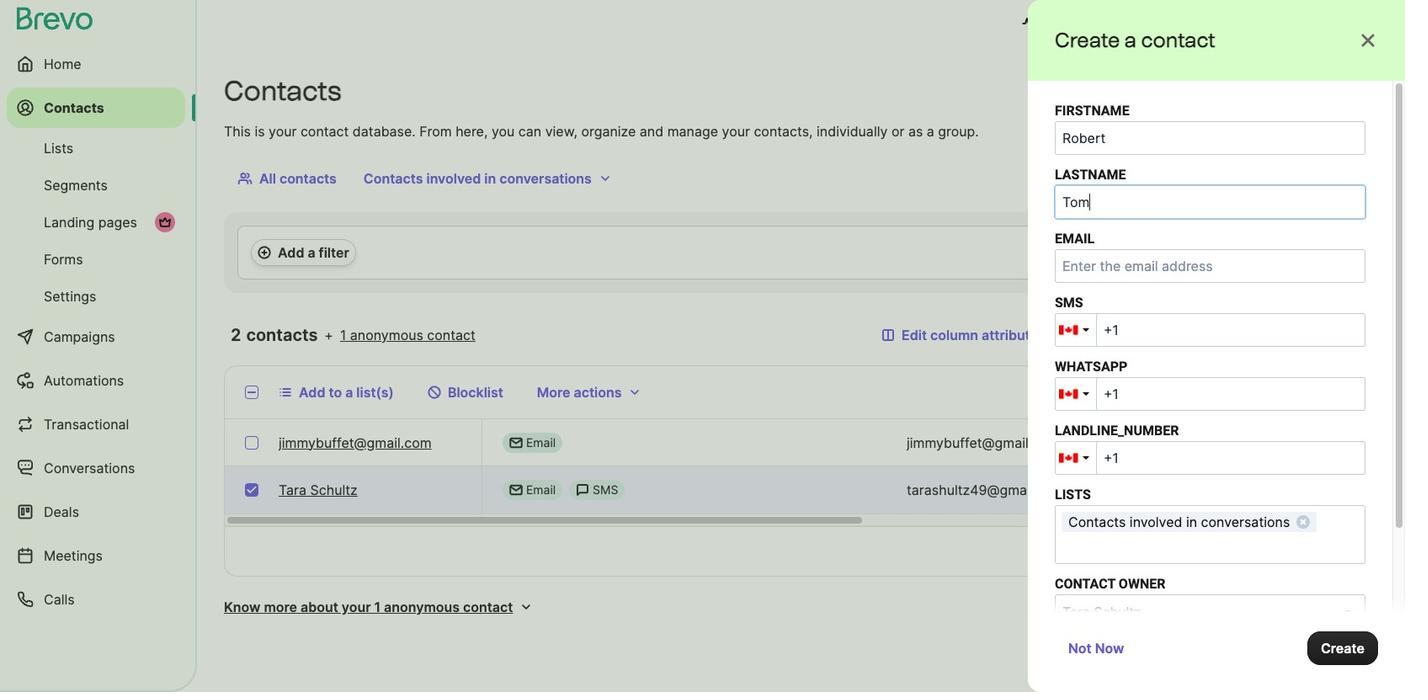 Task type: locate. For each thing, give the bounding box(es) containing it.
jimmybuffet@gmail.com down add to a list(s)
[[279, 434, 432, 451]]

contacts involved in conversations inside create a contact dialog
[[1069, 514, 1290, 531]]

0 vertical spatial tara schultz
[[1109, 434, 1188, 451]]

know more about your 1 anonymous contact link
[[224, 597, 533, 617]]

create for create a contact
[[1055, 28, 1120, 52]]

0 vertical spatial tara
[[1109, 434, 1137, 451]]

add inside button
[[278, 244, 304, 261]]

1 email from the top
[[526, 435, 556, 449]]

contacts up lists on the left of page
[[44, 99, 104, 116]]

conversations
[[500, 170, 592, 187], [1201, 514, 1290, 531]]

0 vertical spatial in
[[485, 170, 496, 187]]

1 horizontal spatial involved
[[1130, 514, 1183, 531]]

selected
[[1302, 384, 1357, 401]]

view,
[[545, 123, 578, 140]]

contacts involved in conversations
[[364, 170, 592, 187], [1069, 514, 1290, 531]]

forms
[[44, 251, 83, 268]]

email
[[526, 435, 556, 449], [526, 483, 556, 497]]

1 vertical spatial contacts
[[246, 325, 318, 345]]

a right the usage
[[1125, 28, 1137, 52]]

0 horizontal spatial involved
[[427, 170, 481, 187]]

landing pages link
[[7, 205, 185, 239]]

a
[[1125, 28, 1137, 52], [927, 123, 935, 140], [308, 244, 316, 261], [345, 384, 353, 401]]

1 horizontal spatial sms
[[1055, 295, 1084, 311]]

your
[[269, 123, 297, 140], [722, 123, 750, 140], [342, 599, 371, 616]]

your right manage
[[722, 123, 750, 140]]

calls
[[44, 591, 75, 608]]

add inside 'button'
[[299, 384, 325, 401]]

and
[[1087, 15, 1112, 32], [640, 123, 664, 140]]

2 vertical spatial 1
[[374, 599, 381, 616]]

1 vertical spatial add
[[299, 384, 325, 401]]

0 horizontal spatial jimmybuffet@gmail.com
[[279, 434, 432, 451]]

rows per page
[[1030, 543, 1125, 560]]

tara schultz
[[1109, 434, 1188, 451], [279, 482, 358, 499]]

1 vertical spatial involved
[[1130, 514, 1183, 531]]

0 vertical spatial schultz
[[1141, 434, 1188, 451]]

contacts up 'page'
[[1069, 514, 1126, 531]]

2 horizontal spatial 1
[[1240, 384, 1246, 401]]

a left 'filter'
[[308, 244, 316, 261]]

add
[[278, 244, 304, 261], [299, 384, 325, 401]]

0 vertical spatial anonymous
[[350, 327, 423, 344]]

a right as
[[927, 123, 935, 140]]

2 horizontal spatial your
[[722, 123, 750, 140]]

deals link
[[7, 492, 185, 532]]

add left to
[[299, 384, 325, 401]]

2 email from the top
[[526, 483, 556, 497]]

about
[[301, 599, 338, 616]]

0 vertical spatial conversations
[[500, 170, 592, 187]]

involved up owner
[[1130, 514, 1183, 531]]

add left 'filter'
[[278, 244, 304, 261]]

contact inside 2 contacts + 1 anonymous contact
[[427, 327, 476, 344]]

contacts involved in conversations inside button
[[364, 170, 592, 187]]

contacts up is
[[224, 75, 342, 107]]

this
[[224, 123, 251, 140]]

0 vertical spatial email
[[526, 435, 556, 449]]

1 vertical spatial and
[[640, 123, 664, 140]]

tara down jimmybuffet@gmail.com link
[[279, 482, 307, 499]]

1 vertical spatial conversations
[[1201, 514, 1290, 531]]

1 vertical spatial create
[[1321, 640, 1365, 657]]

and left plan
[[1087, 15, 1112, 32]]

0 horizontal spatial in
[[485, 170, 496, 187]]

1 vertical spatial contacts involved in conversations
[[1069, 514, 1290, 531]]

1 right about
[[374, 599, 381, 616]]

0 horizontal spatial create
[[1055, 28, 1120, 52]]

0 vertical spatial add
[[278, 244, 304, 261]]

and inside button
[[1087, 15, 1112, 32]]

contacts inside contacts involved in conversations button
[[364, 170, 423, 187]]

left___rvooi image
[[158, 216, 172, 229]]

involved down here,
[[427, 170, 481, 187]]

2 jimmybuffet@gmail.com from the left
[[907, 434, 1060, 451]]

0 horizontal spatial sms
[[593, 483, 619, 497]]

sms
[[1055, 295, 1084, 311], [593, 483, 619, 497]]

Search by name, email or phone number search field
[[1066, 318, 1379, 352]]

0 horizontal spatial conversations
[[500, 170, 592, 187]]

campaigns link
[[7, 317, 185, 357]]

1 horizontal spatial schultz
[[1141, 434, 1188, 451]]

lists
[[44, 140, 73, 157]]

conversations inside contacts involved in conversations button
[[500, 170, 592, 187]]

to
[[329, 384, 342, 401]]

contacts
[[224, 75, 342, 107], [44, 99, 104, 116], [364, 170, 423, 187], [1069, 514, 1126, 531]]

contacts
[[280, 170, 337, 187], [246, 325, 318, 345]]

0 horizontal spatial tara schultz
[[279, 482, 358, 499]]

a right to
[[345, 384, 353, 401]]

tara down whatsapp
[[1109, 434, 1137, 451]]

1 horizontal spatial contacts involved in conversations
[[1069, 514, 1290, 531]]

0 horizontal spatial 1
[[340, 327, 346, 344]]

create inside button
[[1321, 640, 1365, 657]]

in
[[485, 170, 496, 187], [1187, 514, 1198, 531]]

0 horizontal spatial contacts involved in conversations
[[364, 170, 592, 187]]

contact
[[1055, 576, 1116, 592]]

1 vertical spatial 1
[[1240, 384, 1246, 401]]

1 horizontal spatial 1
[[374, 599, 381, 616]]

this is your contact database. from here, you can view, organize and manage your contacts, individually or as a group.
[[224, 123, 979, 140]]

organize
[[581, 123, 636, 140]]

1 horizontal spatial jimmybuffet@gmail.com
[[907, 434, 1060, 451]]

can
[[519, 123, 542, 140]]

add a filter button
[[251, 239, 356, 266]]

1 horizontal spatial and
[[1087, 15, 1112, 32]]

1 horizontal spatial conversations
[[1201, 514, 1290, 531]]

1 horizontal spatial create
[[1321, 640, 1365, 657]]

schultz
[[1141, 434, 1188, 451], [310, 482, 358, 499]]

1 vertical spatial schultz
[[310, 482, 358, 499]]

contacts right 2
[[246, 325, 318, 345]]

all contacts button
[[224, 162, 350, 195]]

and left manage
[[640, 123, 664, 140]]

owner
[[1119, 576, 1166, 592]]

contacts down database.
[[364, 170, 423, 187]]

1 vertical spatial email
[[526, 483, 556, 497]]

0 vertical spatial involved
[[427, 170, 481, 187]]

your right about
[[342, 599, 371, 616]]

0 vertical spatial 1
[[340, 327, 346, 344]]

contacts inside "contacts" link
[[44, 99, 104, 116]]

1 right +
[[340, 327, 346, 344]]

tara
[[1109, 434, 1137, 451], [279, 482, 307, 499]]

firstname
[[1055, 103, 1130, 119]]

contacts involved in conversations up owner
[[1069, 514, 1290, 531]]

left___c25ys image
[[510, 436, 523, 449], [510, 483, 523, 497], [576, 483, 590, 497]]

create for create
[[1321, 640, 1365, 657]]

0 horizontal spatial and
[[640, 123, 664, 140]]

or
[[892, 123, 905, 140]]

whatsapp
[[1055, 359, 1128, 375]]

jimmybuffet@gmail.com up tarashultz49@gmail.com
[[907, 434, 1060, 451]]

contacts inside button
[[280, 170, 337, 187]]

manage
[[668, 123, 718, 140]]

1 vertical spatial anonymous
[[384, 599, 460, 616]]

automations link
[[7, 360, 185, 401]]

1 horizontal spatial your
[[342, 599, 371, 616]]

calls link
[[7, 579, 185, 620]]

contacts right all
[[280, 170, 337, 187]]

contact
[[1142, 28, 1216, 52], [301, 123, 349, 140], [427, 327, 476, 344], [1250, 384, 1298, 401], [463, 599, 513, 616]]

transactional
[[44, 416, 129, 433]]

your right is
[[269, 123, 297, 140]]

0 horizontal spatial tara
[[279, 482, 307, 499]]

usage
[[1042, 15, 1084, 32]]

1 down search by name, email or phone number 'search box'
[[1240, 384, 1246, 401]]

0 vertical spatial and
[[1087, 15, 1112, 32]]

0 vertical spatial create
[[1055, 28, 1120, 52]]

1 vertical spatial in
[[1187, 514, 1198, 531]]

deals
[[44, 504, 79, 520]]

create
[[1055, 28, 1120, 52], [1321, 640, 1365, 657]]

actions
[[574, 384, 622, 401]]

0 horizontal spatial schultz
[[310, 482, 358, 499]]

jimmybuffet@gmail.com
[[279, 434, 432, 451], [907, 434, 1060, 451]]

None field
[[1097, 313, 1366, 347], [1097, 377, 1366, 411], [1097, 441, 1366, 475], [1059, 535, 1224, 560], [1097, 313, 1366, 347], [1097, 377, 1366, 411], [1097, 441, 1366, 475], [1059, 535, 1224, 560]]

0 vertical spatial contacts involved in conversations
[[364, 170, 592, 187]]

0 vertical spatial contacts
[[280, 170, 337, 187]]

know
[[224, 599, 261, 616]]

create a contact dialog
[[1028, 0, 1406, 692]]

0 vertical spatial sms
[[1055, 295, 1084, 311]]

1 horizontal spatial tara schultz
[[1109, 434, 1188, 451]]

involved
[[427, 170, 481, 187], [1130, 514, 1183, 531]]

1 vertical spatial tara
[[279, 482, 307, 499]]

add for add a filter
[[278, 244, 304, 261]]

1 horizontal spatial in
[[1187, 514, 1198, 531]]

contacts involved in conversations down here,
[[364, 170, 592, 187]]



Task type: describe. For each thing, give the bounding box(es) containing it.
campaigns
[[44, 328, 115, 345]]

group.
[[938, 123, 979, 140]]

usage and plan
[[1042, 15, 1143, 32]]

contacts involved in conversations button
[[350, 162, 626, 195]]

lists link
[[7, 131, 185, 165]]

segments link
[[7, 168, 185, 202]]

create a contact
[[1055, 28, 1216, 52]]

from
[[420, 123, 452, 140]]

email for tara schultz
[[526, 483, 556, 497]]

as
[[909, 123, 923, 140]]

know more about your 1 anonymous contact
[[224, 599, 513, 616]]

all contacts
[[259, 170, 337, 187]]

Enter the email address field
[[1055, 249, 1366, 283]]

more
[[264, 599, 297, 616]]

email for jimmybuffet@gmail.com
[[526, 435, 556, 449]]

Enter the LASTNAME field
[[1055, 185, 1366, 219]]

reddit
[[1055, 640, 1101, 656]]

database.
[[353, 123, 416, 140]]

1 vertical spatial tara schultz
[[279, 482, 358, 499]]

add for add to a list(s)
[[299, 384, 325, 401]]

left___c25ys image for jimmybuffet@gmail.com
[[510, 436, 523, 449]]

home link
[[7, 44, 185, 84]]

filter
[[319, 244, 349, 261]]

contact owner
[[1055, 576, 1166, 592]]

Enter the FIRSTNAME field
[[1055, 121, 1366, 155]]

anonymous inside 2 contacts + 1 anonymous contact
[[350, 327, 423, 344]]

individually
[[817, 123, 888, 140]]

plan
[[1115, 15, 1143, 32]]

lastname
[[1055, 167, 1126, 183]]

involved inside create a contact dialog
[[1130, 514, 1183, 531]]

per
[[1068, 543, 1090, 560]]

more
[[537, 384, 571, 401]]

more actions button
[[524, 376, 656, 409]]

automations
[[44, 372, 124, 389]]

meetings link
[[7, 536, 185, 576]]

home
[[44, 56, 81, 72]]

1 contact selected
[[1240, 384, 1357, 401]]

here,
[[456, 123, 488, 140]]

landing
[[44, 214, 95, 231]]

contacts for all
[[280, 170, 337, 187]]

all
[[259, 170, 276, 187]]

a inside 'button'
[[345, 384, 353, 401]]

contacts for 2
[[246, 325, 318, 345]]

pages
[[98, 214, 137, 231]]

rows
[[1030, 543, 1065, 560]]

1 jimmybuffet@gmail.com from the left
[[279, 434, 432, 451]]

tarashultz49@gmail.com
[[907, 482, 1065, 499]]

tara schultz link
[[279, 480, 358, 500]]

now
[[1095, 640, 1125, 657]]

landing pages
[[44, 214, 137, 231]]

2
[[231, 325, 242, 345]]

in inside create a contact dialog
[[1187, 514, 1198, 531]]

sms inside create a contact dialog
[[1055, 295, 1084, 311]]

0 horizontal spatial your
[[269, 123, 297, 140]]

settings link
[[7, 280, 185, 313]]

attributes
[[982, 327, 1046, 344]]

blocklist
[[448, 384, 504, 401]]

more actions
[[537, 384, 622, 401]]

involved inside contacts involved in conversations button
[[427, 170, 481, 187]]

list(s)
[[356, 384, 394, 401]]

is
[[255, 123, 265, 140]]

1 anonymous contact link
[[340, 325, 476, 345]]

add to a list(s)
[[299, 384, 394, 401]]

a inside button
[[308, 244, 316, 261]]

1 horizontal spatial tara
[[1109, 434, 1137, 451]]

meetings
[[44, 547, 103, 564]]

a inside dialog
[[1125, 28, 1137, 52]]

blocklist button
[[414, 376, 517, 409]]

edit column attributes
[[902, 327, 1046, 344]]

transactional link
[[7, 404, 185, 445]]

conversations link
[[7, 448, 185, 488]]

settings
[[44, 288, 96, 305]]

email
[[1055, 231, 1095, 247]]

segments
[[44, 177, 108, 194]]

jimmybuffet@gmail.com link
[[279, 432, 432, 453]]

edit column attributes button
[[868, 318, 1059, 352]]

1 inside 2 contacts + 1 anonymous contact
[[340, 327, 346, 344]]

not
[[1069, 640, 1092, 657]]

1 vertical spatial sms
[[593, 483, 619, 497]]

create button
[[1308, 632, 1379, 665]]

forms link
[[7, 243, 185, 276]]

usage and plan button
[[1009, 7, 1156, 40]]

contacts link
[[7, 88, 185, 128]]

contacts inside create a contact dialog
[[1069, 514, 1126, 531]]

edit
[[902, 327, 927, 344]]

conversations
[[44, 460, 135, 477]]

page
[[1093, 543, 1125, 560]]

in inside button
[[485, 170, 496, 187]]

contact inside dialog
[[1142, 28, 1216, 52]]

+
[[325, 327, 333, 344]]

lists
[[1055, 487, 1091, 503]]

not now button
[[1055, 632, 1138, 665]]

you
[[492, 123, 515, 140]]

left___c25ys image for tara schultz
[[510, 483, 523, 497]]

add to a list(s) button
[[265, 376, 408, 409]]

conversations inside create a contact dialog
[[1201, 514, 1290, 531]]

add a filter
[[278, 244, 349, 261]]

column
[[931, 327, 979, 344]]

2 contacts + 1 anonymous contact
[[231, 325, 476, 345]]

landline_number
[[1055, 423, 1179, 439]]



Task type: vqa. For each thing, say whether or not it's contained in the screenshot.
revenue
no



